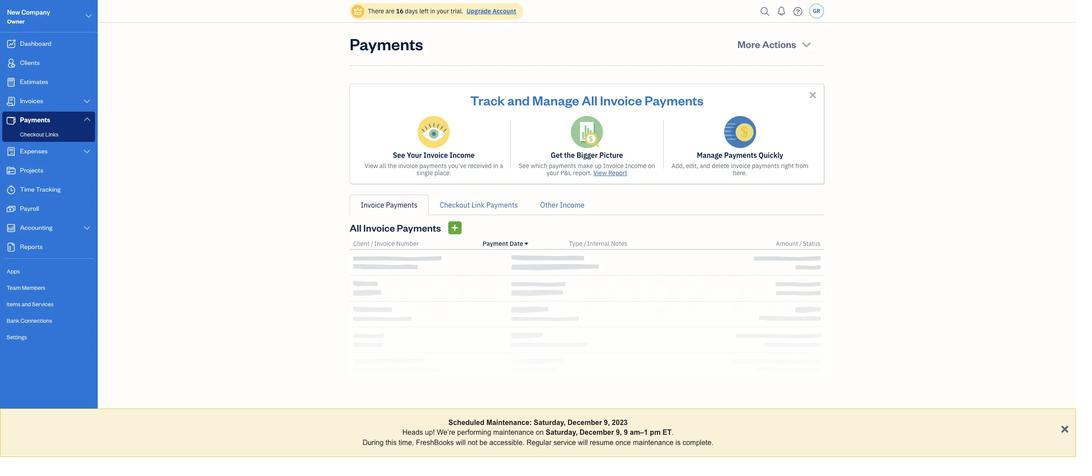 Task type: describe. For each thing, give the bounding box(es) containing it.
not
[[468, 439, 478, 446]]

apps link
[[2, 264, 95, 279]]

received
[[468, 162, 492, 170]]

projects link
[[2, 162, 95, 180]]

× dialog
[[0, 409, 1077, 457]]

invoice for your
[[398, 162, 418, 170]]

single
[[417, 169, 433, 177]]

resume
[[590, 439, 614, 446]]

chevrondown image
[[801, 38, 813, 50]]

expenses
[[20, 147, 48, 155]]

payment
[[483, 240, 509, 248]]

invoice payments link
[[350, 195, 429, 215]]

1 vertical spatial december
[[580, 429, 614, 436]]

checkout for checkout link payments
[[440, 201, 470, 209]]

trial.
[[451, 7, 464, 15]]

checkout links link
[[4, 129, 93, 140]]

payment date
[[483, 240, 524, 248]]

1 will from the left
[[456, 439, 466, 446]]

0 horizontal spatial 9,
[[604, 419, 610, 426]]

0 horizontal spatial all
[[350, 221, 362, 234]]

all
[[380, 162, 386, 170]]

maintenance:
[[487, 419, 532, 426]]

manage payments quickly image
[[725, 116, 757, 148]]

search image
[[758, 5, 773, 18]]

invoices link
[[2, 92, 95, 111]]

tracking
[[36, 185, 61, 193]]

estimates link
[[2, 73, 95, 92]]

account
[[493, 7, 517, 15]]

other income
[[541, 201, 585, 209]]

bank
[[7, 317, 19, 324]]

members
[[22, 284, 45, 291]]

team members link
[[2, 280, 95, 296]]

quickly
[[759, 151, 784, 160]]

.
[[672, 429, 674, 436]]

be
[[480, 439, 488, 446]]

amount / status
[[776, 240, 821, 248]]

payroll link
[[2, 200, 95, 218]]

2023
[[612, 419, 628, 426]]

go to help image
[[791, 5, 806, 18]]

0 vertical spatial in
[[430, 7, 436, 15]]

1 horizontal spatial 9,
[[616, 429, 622, 436]]

view inside see your invoice income view all the invoice payments you've received in a single place.
[[365, 162, 378, 170]]

type / internal notes
[[569, 240, 628, 248]]

here.
[[733, 169, 748, 177]]

chart image
[[6, 224, 16, 233]]

new company owner
[[7, 8, 50, 25]]

payroll
[[20, 204, 39, 213]]

/ for status
[[800, 240, 802, 248]]

2 will from the left
[[578, 439, 588, 446]]

company
[[21, 8, 50, 16]]

this
[[386, 439, 397, 446]]

et
[[663, 429, 672, 436]]

checkout links
[[20, 131, 59, 138]]

chevron large down image for expenses
[[83, 148, 91, 155]]

gr button
[[810, 4, 825, 19]]

amount
[[776, 240, 799, 248]]

team
[[7, 284, 21, 291]]

client
[[353, 240, 370, 248]]

links
[[45, 131, 59, 138]]

dashboard
[[20, 39, 51, 48]]

complete.
[[683, 439, 714, 446]]

invoice for payments
[[731, 162, 751, 170]]

settings link
[[2, 329, 95, 345]]

see your invoice income image
[[418, 116, 450, 148]]

reports link
[[2, 238, 95, 257]]

bank connections link
[[2, 313, 95, 329]]

report.
[[573, 169, 592, 177]]

dashboard image
[[6, 40, 16, 48]]

0 horizontal spatial your
[[437, 7, 449, 15]]

invoice inside see your invoice income view all the invoice payments you've received in a single place.
[[424, 151, 448, 160]]

type button
[[569, 240, 583, 248]]

0 vertical spatial all
[[582, 92, 598, 108]]

1 horizontal spatial maintenance
[[633, 439, 674, 446]]

income inside see your invoice income view all the invoice payments you've received in a single place.
[[450, 151, 475, 160]]

accounting
[[20, 223, 53, 232]]

days
[[405, 7, 418, 15]]

settings
[[7, 333, 27, 341]]

and for services
[[22, 301, 31, 308]]

0 vertical spatial december
[[568, 419, 602, 426]]

payments for income
[[420, 162, 447, 170]]

track and manage all invoice payments
[[471, 92, 704, 108]]

expense image
[[6, 147, 16, 156]]

dashboard link
[[2, 35, 95, 53]]

see for your
[[393, 151, 405, 160]]

chevron large down image for accounting
[[83, 225, 91, 232]]

from
[[796, 162, 809, 170]]

0 vertical spatial the
[[564, 151, 575, 160]]

estimate image
[[6, 78, 16, 87]]

accessible.
[[490, 439, 525, 446]]

9
[[624, 429, 628, 436]]

status
[[803, 240, 821, 248]]

in inside see your invoice income view all the invoice payments you've received in a single place.
[[494, 162, 499, 170]]

up!
[[425, 429, 435, 436]]

chevron large down image for payments
[[83, 116, 91, 123]]

the inside see your invoice income view all the invoice payments you've received in a single place.
[[388, 162, 397, 170]]

add a new payment image
[[451, 222, 459, 233]]

team members
[[7, 284, 45, 291]]

get the bigger picture
[[551, 151, 624, 160]]

payment image
[[6, 116, 16, 125]]

checkout link payments
[[440, 201, 518, 209]]

invoice inside see which payments make up invoice income on your p&l report.
[[604, 162, 624, 170]]

0 vertical spatial manage
[[533, 92, 580, 108]]

you've
[[449, 162, 467, 170]]

items
[[7, 301, 20, 308]]



Task type: vqa. For each thing, say whether or not it's contained in the screenshot.
'of'
no



Task type: locate. For each thing, give the bounding box(es) containing it.
1 payments from the left
[[420, 162, 447, 170]]

date
[[510, 240, 524, 248]]

1 horizontal spatial income
[[560, 201, 585, 209]]

view right make
[[594, 169, 607, 177]]

0 horizontal spatial checkout
[[20, 131, 44, 138]]

9, left 2023
[[604, 419, 610, 426]]

upgrade
[[467, 7, 491, 15]]

3 / from the left
[[800, 240, 802, 248]]

picture
[[600, 151, 624, 160]]

a
[[500, 162, 503, 170]]

gr
[[813, 8, 821, 14]]

0 horizontal spatial manage
[[533, 92, 580, 108]]

0 horizontal spatial maintenance
[[494, 429, 534, 436]]

project image
[[6, 166, 16, 175]]

more actions button
[[730, 33, 821, 55]]

see left your
[[393, 151, 405, 160]]

0 vertical spatial income
[[450, 151, 475, 160]]

amount button
[[776, 240, 799, 248]]

invoice down your
[[398, 162, 418, 170]]

see inside see which payments make up invoice income on your p&l report.
[[519, 162, 530, 170]]

payments inside main 'element'
[[20, 116, 50, 124]]

and for manage
[[508, 92, 530, 108]]

checkout up "add a new payment" icon
[[440, 201, 470, 209]]

0 horizontal spatial see
[[393, 151, 405, 160]]

main element
[[0, 0, 120, 457]]

1 vertical spatial all
[[350, 221, 362, 234]]

1 vertical spatial on
[[536, 429, 544, 436]]

payments down the quickly
[[752, 162, 780, 170]]

1 horizontal spatial on
[[648, 162, 656, 170]]

2 payments from the left
[[549, 162, 577, 170]]

/ for internal
[[584, 240, 587, 248]]

payments
[[350, 33, 423, 54], [645, 92, 704, 108], [20, 116, 50, 124], [725, 151, 758, 160], [386, 201, 418, 209], [487, 201, 518, 209], [397, 221, 441, 234]]

view report
[[594, 169, 628, 177]]

payment date button
[[483, 240, 529, 248]]

/ for invoice
[[371, 240, 374, 248]]

up
[[595, 162, 602, 170]]

time
[[20, 185, 35, 193]]

the right the get
[[564, 151, 575, 160]]

money image
[[6, 205, 16, 213]]

p&l
[[561, 169, 572, 177]]

0 vertical spatial 9,
[[604, 419, 610, 426]]

1 vertical spatial the
[[388, 162, 397, 170]]

invoice right delete
[[731, 162, 751, 170]]

more actions
[[738, 38, 797, 50]]

2 horizontal spatial payments
[[752, 162, 780, 170]]

manage
[[533, 92, 580, 108], [697, 151, 723, 160]]

2 horizontal spatial income
[[626, 162, 647, 170]]

saturday, up regular
[[534, 419, 566, 426]]

report image
[[6, 243, 16, 252]]

checkout link payments link
[[429, 195, 529, 215]]

0 horizontal spatial in
[[430, 7, 436, 15]]

items and services
[[7, 301, 54, 308]]

1 horizontal spatial and
[[508, 92, 530, 108]]

invoice image
[[6, 97, 16, 106]]

see
[[393, 151, 405, 160], [519, 162, 530, 170]]

1 horizontal spatial payments
[[549, 162, 577, 170]]

/ left status
[[800, 240, 802, 248]]

all up the get the bigger picture
[[582, 92, 598, 108]]

in left a
[[494, 162, 499, 170]]

1 vertical spatial checkout
[[440, 201, 470, 209]]

more
[[738, 38, 761, 50]]

1 vertical spatial in
[[494, 162, 499, 170]]

track
[[471, 92, 505, 108]]

1 invoice from the left
[[398, 162, 418, 170]]

income right "other"
[[560, 201, 585, 209]]

invoice inside manage payments quickly add, edit, and delete invoice payments right from here.
[[731, 162, 751, 170]]

actions
[[763, 38, 797, 50]]

on inside scheduled maintenance: saturday, december 9, 2023 heads up! we're performing maintenance on saturday, december 9, 9 am–1 pm et . during this time, freshbooks will not be accessible. regular service will resume once maintenance is complete.
[[536, 429, 544, 436]]

checkout inside main 'element'
[[20, 131, 44, 138]]

see left "which"
[[519, 162, 530, 170]]

0 vertical spatial checkout
[[20, 131, 44, 138]]

0 vertical spatial see
[[393, 151, 405, 160]]

0 vertical spatial maintenance
[[494, 429, 534, 436]]

1 vertical spatial 9,
[[616, 429, 622, 436]]

0 horizontal spatial view
[[365, 162, 378, 170]]

0 vertical spatial your
[[437, 7, 449, 15]]

internal
[[587, 240, 610, 248]]

manage inside manage payments quickly add, edit, and delete invoice payments right from here.
[[697, 151, 723, 160]]

add,
[[672, 162, 685, 170]]

1 vertical spatial saturday,
[[546, 429, 578, 436]]

chevron large down image
[[83, 98, 91, 105]]

payments link
[[2, 112, 95, 129]]

on left add,
[[648, 162, 656, 170]]

see which payments make up invoice income on your p&l report.
[[519, 162, 656, 177]]

income up you've
[[450, 151, 475, 160]]

0 horizontal spatial income
[[450, 151, 475, 160]]

1 vertical spatial and
[[700, 162, 711, 170]]

in right 'left'
[[430, 7, 436, 15]]

invoice inside see your invoice income view all the invoice payments you've received in a single place.
[[398, 162, 418, 170]]

payments for add,
[[752, 162, 780, 170]]

0 vertical spatial saturday,
[[534, 419, 566, 426]]

1 vertical spatial your
[[547, 169, 559, 177]]

maintenance down maintenance:
[[494, 429, 534, 436]]

right
[[782, 162, 794, 170]]

0 horizontal spatial on
[[536, 429, 544, 436]]

your inside see which payments make up invoice income on your p&l report.
[[547, 169, 559, 177]]

get
[[551, 151, 563, 160]]

checkout up expenses at the left
[[20, 131, 44, 138]]

items and services link
[[2, 297, 95, 312]]

payments
[[420, 162, 447, 170], [549, 162, 577, 170], [752, 162, 780, 170]]

left
[[420, 7, 429, 15]]

1 horizontal spatial see
[[519, 162, 530, 170]]

services
[[32, 301, 54, 308]]

0 horizontal spatial /
[[371, 240, 374, 248]]

reports
[[20, 242, 43, 251]]

your
[[407, 151, 422, 160]]

payments inside see which payments make up invoice income on your p&l report.
[[549, 162, 577, 170]]

/ right 'type' button
[[584, 240, 587, 248]]

payments inside see your invoice income view all the invoice payments you've received in a single place.
[[420, 162, 447, 170]]

2 vertical spatial income
[[560, 201, 585, 209]]

1 vertical spatial manage
[[697, 151, 723, 160]]

2 vertical spatial and
[[22, 301, 31, 308]]

scheduled
[[449, 419, 485, 426]]

view left the all
[[365, 162, 378, 170]]

is
[[676, 439, 681, 446]]

we're
[[437, 429, 456, 436]]

all up client
[[350, 221, 362, 234]]

×
[[1061, 420, 1070, 436]]

× button
[[1061, 420, 1070, 436]]

see inside see your invoice income view all the invoice payments you've received in a single place.
[[393, 151, 405, 160]]

time tracking link
[[2, 181, 95, 199]]

1 horizontal spatial checkout
[[440, 201, 470, 209]]

checkout for checkout links
[[20, 131, 44, 138]]

on
[[648, 162, 656, 170], [536, 429, 544, 436]]

payments down the get
[[549, 162, 577, 170]]

payments inside manage payments quickly add, edit, and delete invoice payments right from here.
[[752, 162, 780, 170]]

payments inside manage payments quickly add, edit, and delete invoice payments right from here.
[[725, 151, 758, 160]]

once
[[616, 439, 631, 446]]

1 vertical spatial income
[[626, 162, 647, 170]]

will right service in the right of the page
[[578, 439, 588, 446]]

1 vertical spatial see
[[519, 162, 530, 170]]

payments down your
[[420, 162, 447, 170]]

1 horizontal spatial all
[[582, 92, 598, 108]]

2 / from the left
[[584, 240, 587, 248]]

income right up
[[626, 162, 647, 170]]

on inside see which payments make up invoice income on your p&l report.
[[648, 162, 656, 170]]

close image
[[808, 90, 818, 100]]

2 horizontal spatial and
[[700, 162, 711, 170]]

0 vertical spatial on
[[648, 162, 656, 170]]

all invoice payments
[[350, 221, 441, 234]]

0 horizontal spatial will
[[456, 439, 466, 446]]

2 invoice from the left
[[731, 162, 751, 170]]

will left the not
[[456, 439, 466, 446]]

caretdown image
[[525, 240, 529, 247]]

performing
[[458, 429, 492, 436]]

and inside manage payments quickly add, edit, and delete invoice payments right from here.
[[700, 162, 711, 170]]

1 horizontal spatial the
[[564, 151, 575, 160]]

1 horizontal spatial manage
[[697, 151, 723, 160]]

1 vertical spatial maintenance
[[633, 439, 674, 446]]

0 horizontal spatial and
[[22, 301, 31, 308]]

invoice payments
[[361, 201, 418, 209]]

see for which
[[519, 162, 530, 170]]

apps
[[7, 268, 20, 275]]

number
[[396, 240, 419, 248]]

your left 'p&l'
[[547, 169, 559, 177]]

time,
[[399, 439, 414, 446]]

new
[[7, 8, 20, 16]]

crown image
[[353, 6, 363, 16]]

chevron large down image inside payments link
[[83, 116, 91, 123]]

maintenance down pm
[[633, 439, 674, 446]]

1 horizontal spatial /
[[584, 240, 587, 248]]

and right the edit,
[[700, 162, 711, 170]]

there are 16 days left in your trial. upgrade account
[[368, 7, 517, 15]]

which
[[531, 162, 548, 170]]

and inside the items and services link
[[22, 301, 31, 308]]

1 horizontal spatial view
[[594, 169, 607, 177]]

0 horizontal spatial invoice
[[398, 162, 418, 170]]

0 vertical spatial and
[[508, 92, 530, 108]]

checkout
[[20, 131, 44, 138], [440, 201, 470, 209]]

0 horizontal spatial payments
[[420, 162, 447, 170]]

place.
[[435, 169, 451, 177]]

/ right client
[[371, 240, 374, 248]]

1 / from the left
[[371, 240, 374, 248]]

during
[[363, 439, 384, 446]]

notifications image
[[775, 2, 789, 20]]

0 horizontal spatial the
[[388, 162, 397, 170]]

there
[[368, 7, 384, 15]]

will
[[456, 439, 466, 446], [578, 439, 588, 446]]

your left trial.
[[437, 7, 449, 15]]

timer image
[[6, 185, 16, 194]]

1 horizontal spatial invoice
[[731, 162, 751, 170]]

chevron large down image inside the expenses link
[[83, 148, 91, 155]]

accounting link
[[2, 219, 95, 237]]

3 payments from the left
[[752, 162, 780, 170]]

income inside the other income 'link'
[[560, 201, 585, 209]]

notes
[[611, 240, 628, 248]]

pm
[[650, 429, 661, 436]]

1 horizontal spatial will
[[578, 439, 588, 446]]

9,
[[604, 419, 610, 426], [616, 429, 622, 436]]

bigger
[[577, 151, 598, 160]]

9, left '9'
[[616, 429, 622, 436]]

income inside see which payments make up invoice income on your p&l report.
[[626, 162, 647, 170]]

the right the all
[[388, 162, 397, 170]]

on up regular
[[536, 429, 544, 436]]

get the bigger picture image
[[571, 116, 603, 148]]

view
[[365, 162, 378, 170], [594, 169, 607, 177]]

1 horizontal spatial your
[[547, 169, 559, 177]]

1 horizontal spatial in
[[494, 162, 499, 170]]

chevron large down image
[[85, 11, 93, 21], [83, 116, 91, 123], [83, 148, 91, 155], [83, 225, 91, 232]]

expenses link
[[2, 143, 95, 161]]

clients
[[20, 58, 40, 67]]

estimates
[[20, 77, 48, 86]]

client image
[[6, 59, 16, 68]]

saturday, up service in the right of the page
[[546, 429, 578, 436]]

other income link
[[529, 195, 596, 215]]

2 horizontal spatial /
[[800, 240, 802, 248]]

and right items
[[22, 301, 31, 308]]

and right track
[[508, 92, 530, 108]]

am–1
[[630, 429, 648, 436]]

service
[[554, 439, 576, 446]]

make
[[578, 162, 593, 170]]

upgrade account link
[[465, 7, 517, 15]]

bank connections
[[7, 317, 52, 324]]

connections
[[21, 317, 52, 324]]

heads
[[403, 429, 423, 436]]



